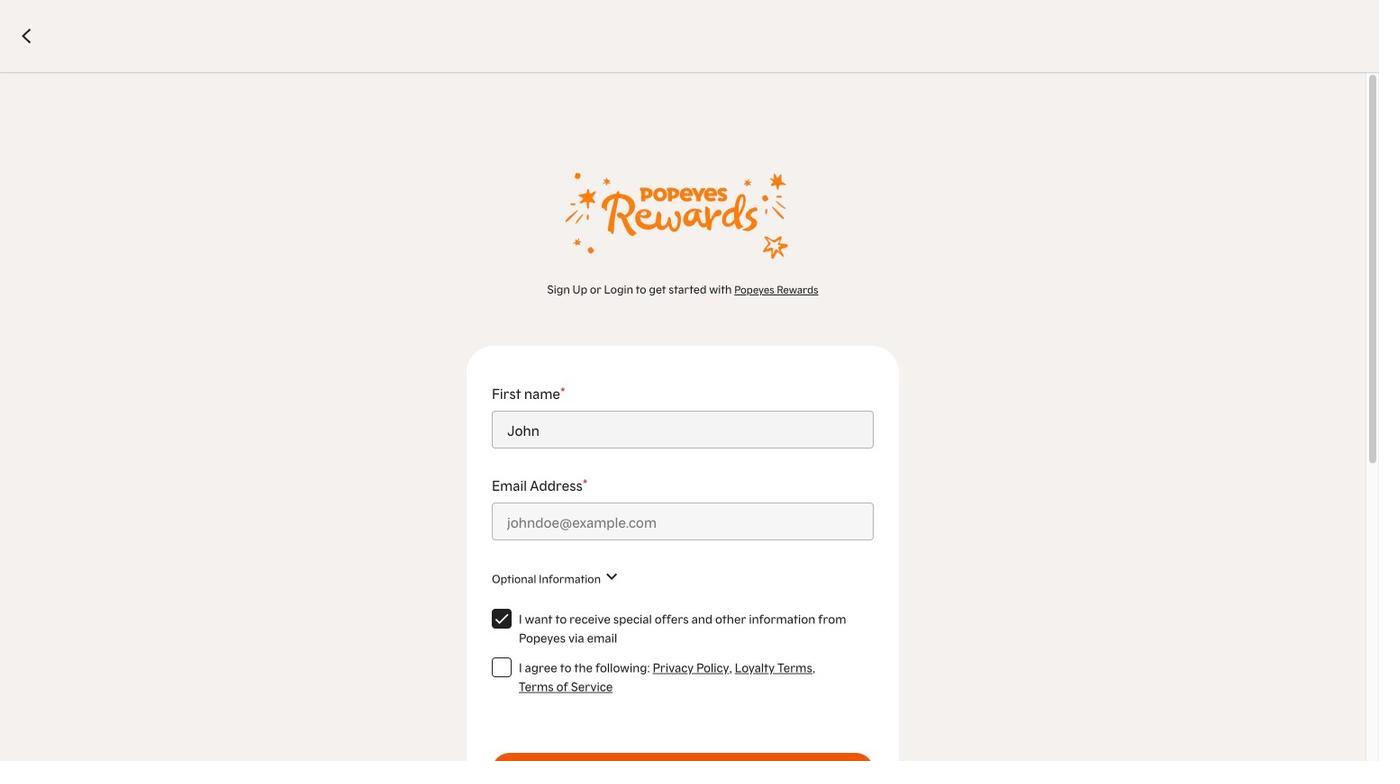 Task type: describe. For each thing, give the bounding box(es) containing it.
back image
[[22, 29, 31, 44]]

Email email field
[[492, 503, 874, 541]]

Name text field
[[492, 411, 874, 449]]

back image
[[18, 27, 36, 45]]



